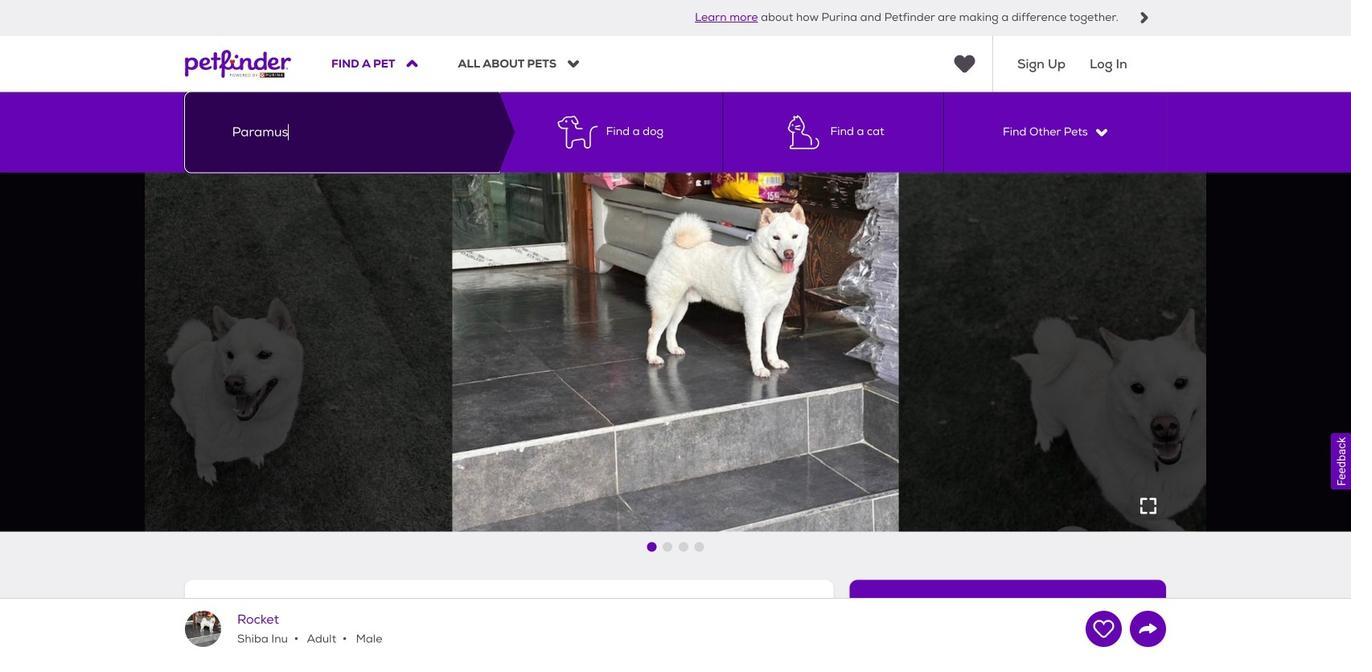 Task type: describe. For each thing, give the bounding box(es) containing it.
rocket, an adoptable shiba inu in floral park, ny_image-2 image
[[899, 136, 1298, 532]]

rocket, an adoptable shiba inu in floral park, ny_image-4 image
[[85, 136, 452, 532]]



Task type: vqa. For each thing, say whether or not it's contained in the screenshot.
enter city, state, or zip text box
yes



Task type: locate. For each thing, give the bounding box(es) containing it.
rocket image
[[185, 611, 221, 647]]

petfinder home image
[[185, 36, 291, 92]]

option
[[185, 185, 499, 210]]

rocket, an adoptable shiba inu in floral park, ny_image-1 image
[[452, 136, 899, 532]]

Enter City, State, or ZIP text field
[[185, 92, 499, 172]]

main content
[[0, 92, 1351, 659]]

None field
[[185, 92, 499, 172]]



